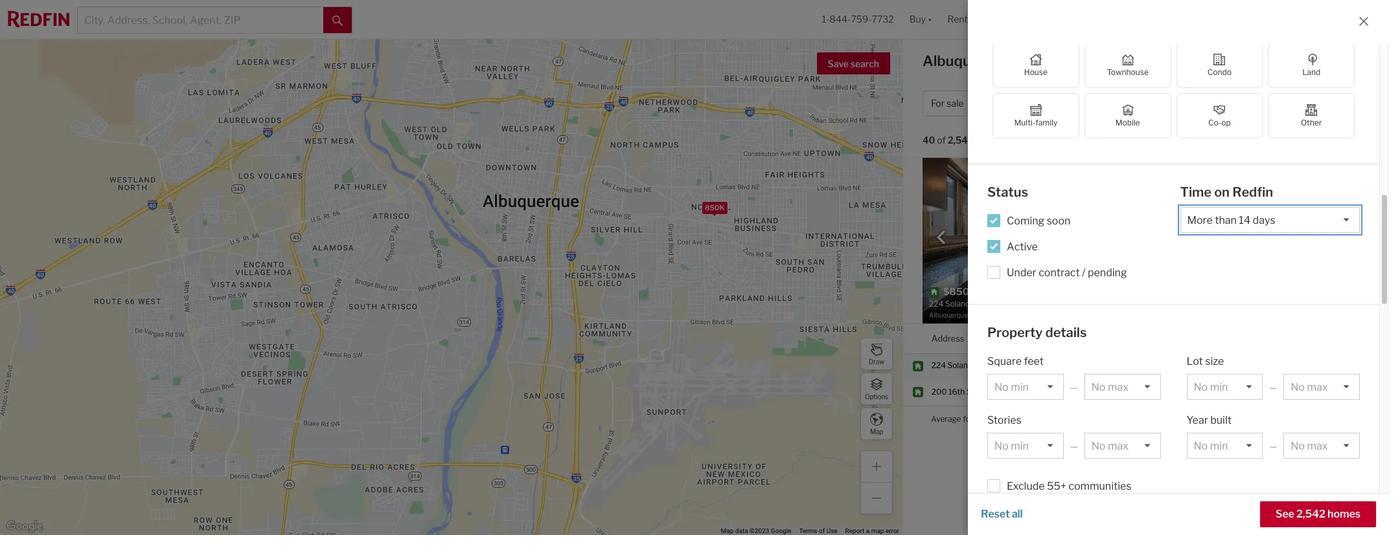 Task type: locate. For each thing, give the bounding box(es) containing it.
options button
[[861, 373, 893, 406]]

albuquerque down location button
[[1011, 361, 1058, 371]]

house up 'price' "image"
[[1024, 67, 1048, 77]]

0 horizontal spatial redfin
[[1056, 489, 1088, 501]]

4 left bd
[[1147, 98, 1153, 109]]

3983
[[1207, 414, 1227, 424]]

previous button image
[[935, 231, 948, 244]]

map down options
[[870, 428, 883, 436]]

1 vertical spatial details
[[1046, 325, 1087, 341]]

1 horizontal spatial for
[[1095, 52, 1115, 69]]

844-
[[830, 14, 851, 25]]

0 vertical spatial year
[[1274, 211, 1290, 220]]

City, Address, School, Agent, ZIP search field
[[78, 7, 323, 33]]

/ for 4+
[[1168, 98, 1171, 109]]

lot left size in the top right of the page
[[1274, 228, 1286, 238]]

of
[[937, 135, 946, 146], [819, 528, 825, 535]]

2 horizontal spatial homes
[[1328, 509, 1361, 521]]

0 horizontal spatial year
[[1187, 415, 1208, 427]]

1 vertical spatial 4
[[1146, 387, 1151, 397]]

0 horizontal spatial map
[[721, 528, 734, 535]]

1 horizontal spatial •
[[1291, 98, 1294, 109]]

1 horizontal spatial of
[[937, 135, 946, 146]]

0 vertical spatial homes
[[976, 135, 1005, 146]]

lot left size
[[1187, 356, 1203, 368]]

1 vertical spatial ft.
[[1350, 228, 1359, 238]]

open
[[1157, 169, 1176, 179]]

albuquerque, nm homes for sale
[[923, 52, 1147, 69]]

albuquerque:
[[975, 415, 1024, 424]]

7,000 sq. ft.
[[1312, 228, 1359, 238]]

0 vertical spatial ft.
[[1177, 211, 1186, 220]]

albuquerque down the feet
[[1011, 387, 1058, 397]]

days
[[1225, 228, 1242, 238], [1320, 387, 1337, 397]]

photo of 224 solano dr ne, albuquerque, nm 87108 image
[[923, 158, 1146, 324]]

house inside option
[[1024, 67, 1048, 77]]

1 vertical spatial redfin
[[1169, 228, 1193, 238]]

filters
[[1264, 98, 1289, 109]]

shopping.
[[1298, 179, 1334, 189]]

$/sq. ft.
[[1157, 211, 1186, 220]]

1 vertical spatial house
[[1178, 169, 1201, 179]]

1 horizontal spatial year
[[1274, 211, 1290, 220]]

2 vertical spatial redfin
[[1056, 489, 1088, 501]]

Land checkbox
[[1268, 43, 1355, 88]]

1 vertical spatial 16th
[[949, 387, 965, 397]]

0 horizontal spatial •
[[1011, 136, 1014, 147]]

/ left pending
[[1082, 267, 1086, 279]]

lot
[[1274, 228, 1286, 238], [1187, 356, 1203, 368]]

table
[[1341, 138, 1367, 150]]

view details link
[[1296, 297, 1361, 320]]

0 horizontal spatial days
[[1225, 228, 1242, 238]]

albuquerque right mexico
[[1174, 489, 1236, 501]]

1 vertical spatial 2,542
[[1297, 509, 1326, 521]]

175 days
[[1305, 387, 1337, 397]]

ba
[[1187, 98, 1197, 109]]

1 horizontal spatial days
[[1320, 387, 1337, 397]]

2,542 right 40
[[948, 135, 974, 146]]

1 horizontal spatial 2,542
[[1297, 509, 1326, 521]]

market insights | city guide
[[1227, 56, 1367, 69]]

market insights link
[[1227, 42, 1304, 71]]

of inside 40 of 2,542 homes •
[[937, 135, 946, 146]]

hill
[[1325, 169, 1336, 179]]

3
[[1296, 98, 1302, 109]]

16th
[[1237, 169, 1254, 179], [949, 387, 965, 397]]

— for built
[[1269, 441, 1277, 452]]

of right 40
[[937, 135, 946, 146]]

4,911
[[1212, 387, 1231, 397]]

redfin down &
[[1233, 185, 1273, 200]]

albuquerque,
[[923, 52, 1014, 69]]

stories
[[988, 415, 1022, 427]]

multi-
[[1014, 118, 1036, 128]]

days right 175
[[1320, 387, 1337, 397]]

map left the data
[[721, 528, 734, 535]]

view details
[[1303, 304, 1354, 315]]

0 vertical spatial 16th
[[1237, 169, 1254, 179]]

on
[[1157, 228, 1167, 238]]

/ for pending
[[1082, 267, 1086, 279]]

details inside the view details button
[[1326, 304, 1354, 315]]

1 horizontal spatial details
[[1326, 304, 1354, 315]]

• inside button
[[1291, 98, 1294, 109]]

of left use
[[819, 528, 825, 535]]

175
[[1305, 387, 1319, 397]]

homes inside button
[[1328, 509, 1361, 521]]

0 vertical spatial of
[[937, 135, 946, 146]]

&
[[1255, 169, 1261, 179]]

0 vertical spatial albuquerque
[[1011, 361, 1058, 371]]

city guide link
[[1317, 55, 1370, 71]]

details right location
[[1046, 325, 1087, 341]]

details right view
[[1326, 304, 1354, 315]]

new mexico
[[1101, 489, 1161, 501]]

address button
[[932, 325, 965, 354]]

photos
[[1288, 138, 1323, 150]]

for right average
[[963, 415, 973, 424]]

x-out this home image
[[1181, 301, 1197, 317]]

homes down living!
[[1157, 190, 1181, 200]]

size
[[1205, 356, 1224, 368]]

1 vertical spatial homes
[[1157, 190, 1181, 200]]

more
[[1219, 190, 1238, 200]]

1 horizontal spatial 16th
[[1237, 169, 1254, 179]]

/ right bd
[[1168, 98, 1171, 109]]

list box
[[1180, 207, 1360, 233], [988, 375, 1064, 400], [1085, 375, 1161, 400], [1187, 375, 1263, 400], [1284, 375, 1360, 400], [988, 434, 1064, 459], [1085, 434, 1161, 459], [1187, 434, 1263, 459], [1284, 434, 1360, 459]]

— up exclude 55+ communities
[[1070, 441, 1078, 452]]

1 vertical spatial year
[[1187, 415, 1208, 427]]

0 horizontal spatial ft.
[[1177, 211, 1186, 220]]

0 horizontal spatial for
[[963, 415, 973, 424]]

homes left sort
[[976, 135, 1005, 146]]

close
[[1182, 179, 1203, 189]]

redfin left new
[[1056, 489, 1088, 501]]

ft. right sq.
[[1350, 228, 1359, 238]]

0 horizontal spatial details
[[1046, 325, 1087, 341]]

options
[[865, 393, 888, 401]]

0 vertical spatial lot
[[1274, 228, 1286, 238]]

0 vertical spatial 2,542
[[948, 135, 974, 146]]

map
[[871, 528, 884, 535]]

house inside open house sat, sept 16th  & 17th 12-2pmnob hill living! close to unm, restaurants, and shopping. two homes on one p...
[[1178, 169, 1201, 179]]

0 horizontal spatial homes
[[976, 135, 1005, 146]]

• left 3
[[1291, 98, 1294, 109]]

• inside 40 of 2,542 homes •
[[1011, 136, 1014, 147]]

view details button
[[1296, 298, 1361, 320]]

©2023
[[750, 528, 769, 535]]

1 horizontal spatial /
[[1168, 98, 1171, 109]]

1 horizontal spatial house
[[1178, 169, 1201, 179]]

0 horizontal spatial on
[[1183, 190, 1192, 200]]

2 vertical spatial homes
[[1328, 509, 1361, 521]]

report a map error
[[845, 528, 899, 535]]

1 vertical spatial albuquerque
[[1011, 387, 1058, 397]]

1 vertical spatial of
[[819, 528, 825, 535]]

0 vertical spatial map
[[870, 428, 883, 436]]

mobile
[[1116, 118, 1140, 128]]

lot size
[[1274, 228, 1303, 238]]

1 vertical spatial days
[[1320, 387, 1337, 397]]

1 horizontal spatial homes
[[1157, 190, 1181, 200]]

0 vertical spatial 4
[[1147, 98, 1153, 109]]

and
[[1283, 179, 1297, 189]]

224 solano dr ne
[[932, 361, 995, 371]]

0 horizontal spatial of
[[819, 528, 825, 535]]

16th left &
[[1237, 169, 1254, 179]]

16th inside open house sat, sept 16th  & 17th 12-2pmnob hill living! close to unm, restaurants, and shopping. two homes on one p...
[[1237, 169, 1254, 179]]

— left 175
[[1269, 382, 1277, 393]]

property details
[[988, 325, 1087, 341]]

for left the sale
[[1095, 52, 1115, 69]]

0 horizontal spatial house
[[1024, 67, 1048, 77]]

0 horizontal spatial 16th
[[949, 387, 965, 397]]

recommended
[[1044, 135, 1109, 146]]

ft. right the $/sq.
[[1177, 211, 1186, 220]]

mexico
[[1126, 489, 1161, 501]]

google
[[771, 528, 791, 535]]

0 vertical spatial redfin
[[1233, 185, 1273, 200]]

price
[[1070, 333, 1091, 344]]

of for 40
[[937, 135, 946, 146]]

— down $255
[[1269, 441, 1277, 452]]

1 horizontal spatial lot
[[1274, 228, 1286, 238]]

Co-op checkbox
[[1176, 93, 1263, 139]]

year built
[[1187, 415, 1232, 427]]

2,542 right see on the bottom of the page
[[1297, 509, 1326, 521]]

/
[[1168, 98, 1171, 109], [1082, 267, 1086, 279]]

4 left 4.5
[[1146, 387, 1151, 397]]

lot for lot size
[[1274, 228, 1286, 238]]

redfin right on
[[1169, 228, 1193, 238]]

redfin
[[1233, 185, 1273, 200], [1169, 228, 1193, 238], [1056, 489, 1088, 501]]

house up the close
[[1178, 169, 1201, 179]]

table button
[[1338, 137, 1370, 157]]

41
[[1214, 228, 1223, 238]]

homes right see on the bottom of the page
[[1328, 509, 1361, 521]]

0 horizontal spatial 2,542
[[948, 135, 974, 146]]

year
[[1274, 211, 1290, 220], [1187, 415, 1208, 427]]

square feet
[[988, 356, 1044, 368]]

map inside button
[[870, 428, 883, 436]]

0 vertical spatial •
[[1291, 98, 1294, 109]]

favorite button image
[[1121, 161, 1143, 183]]

under
[[1007, 267, 1037, 279]]

1 horizontal spatial redfin
[[1169, 228, 1193, 238]]

1 vertical spatial for
[[963, 415, 973, 424]]

option group
[[993, 43, 1355, 139]]

coming
[[1007, 215, 1045, 227]]

a
[[866, 528, 870, 535]]

lot for lot size
[[1187, 356, 1203, 368]]

townhouse
[[1107, 67, 1149, 77]]

year for year built
[[1274, 211, 1290, 220]]

0 horizontal spatial lot
[[1187, 356, 1203, 368]]

draw
[[869, 358, 885, 366]]

days right 41
[[1225, 228, 1242, 238]]

0 vertical spatial for
[[1095, 52, 1115, 69]]

/ inside button
[[1168, 98, 1171, 109]]

— down price button
[[1070, 382, 1078, 393]]

:
[[1039, 135, 1042, 146]]

1 vertical spatial /
[[1082, 267, 1086, 279]]

3,056
[[1212, 361, 1234, 371]]

Mobile checkbox
[[1085, 93, 1171, 139]]

1 vertical spatial map
[[721, 528, 734, 535]]

map data ©2023 google
[[721, 528, 791, 535]]

recommended button
[[1042, 134, 1120, 147]]

1 vertical spatial lot
[[1187, 356, 1203, 368]]

0 vertical spatial days
[[1225, 228, 1242, 238]]

4 inside button
[[1147, 98, 1153, 109]]

albuquerque for 200 16th st sw
[[1011, 387, 1058, 397]]

1 horizontal spatial map
[[870, 428, 883, 436]]

4 for 4 bd / 4+ ba
[[1147, 98, 1153, 109]]

200 16th st sw link
[[932, 387, 999, 398]]

• left sort
[[1011, 136, 1014, 147]]

0 vertical spatial /
[[1168, 98, 1171, 109]]

0 horizontal spatial /
[[1082, 267, 1086, 279]]

16th left st
[[949, 387, 965, 397]]

new
[[1101, 489, 1123, 501]]

Condo checkbox
[[1176, 43, 1263, 88]]

days for 175 days
[[1320, 387, 1337, 397]]

google image
[[3, 519, 46, 536]]

all
[[1250, 98, 1262, 109]]

1 vertical spatial •
[[1011, 136, 1014, 147]]

pending
[[1088, 267, 1127, 279]]

0 vertical spatial details
[[1326, 304, 1354, 315]]

on
[[1214, 185, 1230, 200], [1183, 190, 1192, 200]]

0 vertical spatial house
[[1024, 67, 1048, 77]]

ne
[[985, 361, 995, 371]]

1-
[[822, 14, 830, 25]]

•
[[1291, 98, 1294, 109], [1011, 136, 1014, 147]]



Task type: describe. For each thing, give the bounding box(es) containing it.
for sale button
[[923, 91, 988, 117]]

nm
[[1017, 52, 1041, 69]]

2 horizontal spatial redfin
[[1233, 185, 1273, 200]]

224
[[932, 361, 946, 371]]

option group containing house
[[993, 43, 1355, 139]]

location button
[[1011, 325, 1045, 354]]

one
[[1194, 190, 1208, 200]]

albuquerque link
[[1174, 489, 1236, 501]]

2,542 inside 40 of 2,542 homes •
[[948, 135, 974, 146]]

41 days
[[1214, 228, 1242, 238]]

family
[[1036, 118, 1058, 128]]

$/sq.
[[1157, 211, 1175, 220]]

1 horizontal spatial ft.
[[1350, 228, 1359, 238]]

sort
[[1020, 135, 1039, 146]]

exclude
[[1007, 481, 1045, 493]]

albuquerque for 224 solano dr ne
[[1011, 361, 1058, 371]]

12-
[[1281, 169, 1292, 179]]

1 horizontal spatial on
[[1214, 185, 1230, 200]]

1-844-759-7732 link
[[822, 14, 894, 25]]

dr
[[974, 361, 983, 371]]

40 of 2,542 homes •
[[923, 135, 1014, 147]]

soon
[[1047, 215, 1071, 227]]

more link
[[1219, 190, 1238, 200]]

co-
[[1209, 118, 1222, 128]]

2 vertical spatial albuquerque
[[1174, 489, 1236, 501]]

property
[[988, 325, 1043, 341]]

two
[[1336, 179, 1351, 189]]

2,542 inside button
[[1297, 509, 1326, 521]]

2pmnob
[[1292, 169, 1323, 179]]

7732
[[872, 14, 894, 25]]

search
[[851, 58, 879, 69]]

— for size
[[1269, 382, 1277, 393]]

save search
[[828, 58, 879, 69]]

favorite this home image
[[1155, 301, 1171, 317]]

address
[[932, 333, 965, 344]]

terms of use link
[[799, 528, 838, 535]]

year for year built
[[1187, 415, 1208, 427]]

see
[[1276, 509, 1294, 521]]

op
[[1222, 118, 1231, 128]]

— up 7,000 sq. ft.
[[1353, 211, 1359, 220]]

coming soon
[[1007, 215, 1071, 227]]

Multi-family checkbox
[[993, 93, 1079, 139]]

|
[[1310, 56, 1312, 69]]

market
[[1227, 56, 1263, 69]]

for
[[931, 98, 945, 109]]

location
[[1011, 333, 1045, 344]]

map region
[[0, 0, 1010, 536]]

all filters • 3 button
[[1226, 91, 1311, 117]]

all filters • 3
[[1250, 98, 1302, 109]]

built
[[1211, 415, 1232, 427]]

all
[[1012, 509, 1023, 521]]

homes inside open house sat, sept 16th  & 17th 12-2pmnob hill living! close to unm, restaurants, and shopping. two homes on one p...
[[1157, 190, 1181, 200]]

home type
[[1062, 98, 1109, 109]]

lot size
[[1187, 356, 1224, 368]]

200 16th st sw
[[932, 387, 989, 397]]

price image
[[1027, 100, 1040, 108]]

bd
[[1155, 98, 1166, 109]]

map for map
[[870, 428, 883, 436]]

Other checkbox
[[1268, 93, 1355, 139]]

on inside open house sat, sept 16th  & 17th 12-2pmnob hill living! close to unm, restaurants, and shopping. two homes on one p...
[[1183, 190, 1192, 200]]

submit search image
[[332, 15, 343, 26]]

terms of use
[[799, 528, 838, 535]]

draw button
[[861, 338, 893, 371]]

17th
[[1263, 169, 1279, 179]]

— for feet
[[1070, 382, 1078, 393]]

st
[[967, 387, 974, 397]]

use
[[827, 528, 838, 535]]

land
[[1303, 67, 1321, 77]]

favorite button checkbox
[[1121, 161, 1143, 183]]

home type button
[[1054, 91, 1134, 117]]

to
[[1204, 179, 1212, 189]]

reset all
[[981, 509, 1023, 521]]

see 2,542 homes
[[1276, 509, 1361, 521]]

details for view details
[[1326, 304, 1354, 315]]

price button
[[1070, 325, 1091, 354]]

sale
[[1118, 52, 1147, 69]]

new mexico link
[[1101, 489, 1161, 501]]

time
[[1180, 185, 1212, 200]]

4 for 4
[[1146, 387, 1151, 397]]

Townhouse checkbox
[[1085, 43, 1171, 88]]

4.25
[[1174, 414, 1191, 424]]

contract
[[1039, 267, 1080, 279]]

200
[[932, 387, 947, 397]]

terms
[[799, 528, 817, 535]]

open house sat, sept 16th  & 17th 12-2pmnob hill living! close to unm, restaurants, and shopping. two homes on one p...
[[1157, 169, 1351, 200]]

report a map error link
[[845, 528, 899, 535]]

unm,
[[1214, 179, 1234, 189]]

of for terms
[[819, 528, 825, 535]]

p...
[[1209, 190, 1219, 200]]

map for map data ©2023 google
[[721, 528, 734, 535]]

report
[[845, 528, 865, 535]]

sq.
[[1337, 228, 1348, 238]]

photos button
[[1286, 137, 1338, 156]]

redfin link
[[1056, 489, 1088, 501]]

multi-family
[[1014, 118, 1058, 128]]

House checkbox
[[993, 43, 1079, 88]]

data
[[735, 528, 748, 535]]

view
[[1303, 304, 1324, 315]]

insights
[[1265, 56, 1304, 69]]

status
[[988, 185, 1028, 200]]

communities
[[1069, 481, 1132, 493]]

homes inside 40 of 2,542 homes •
[[976, 135, 1005, 146]]

days for 41 days
[[1225, 228, 1242, 238]]

details for property details
[[1046, 325, 1087, 341]]

7,000
[[1312, 228, 1335, 238]]



Task type: vqa. For each thing, say whether or not it's contained in the screenshot.
and tax
no



